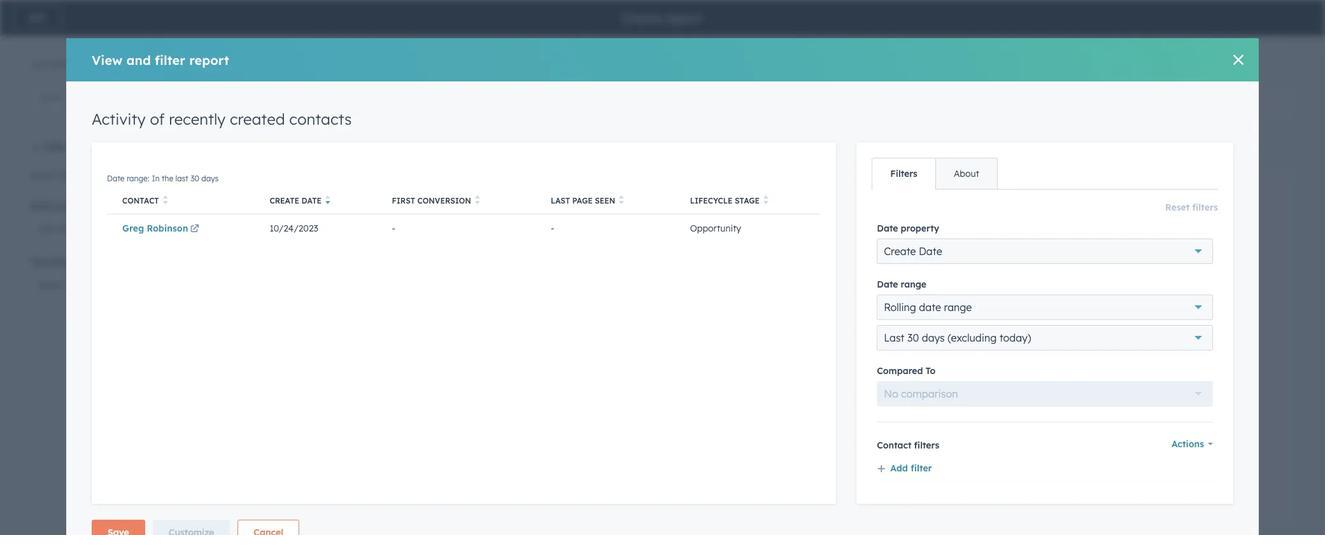 Task type: locate. For each thing, give the bounding box(es) containing it.
1 press to sort. image from the left
[[163, 196, 168, 205]]

range
[[901, 279, 927, 290], [944, 301, 972, 314]]

2 from from the top
[[317, 135, 347, 151]]

create date
[[270, 196, 322, 206], [884, 245, 942, 258]]

contact up add
[[877, 440, 912, 452]]

tab list containing filters
[[872, 158, 998, 190]]

- right is
[[392, 223, 395, 235]]

contact down about
[[976, 190, 1026, 206]]

2 horizontal spatial press to sort. image
[[764, 196, 768, 205]]

2 horizontal spatial report
[[666, 10, 703, 26]]

1 horizontal spatial activity
[[246, 190, 295, 206]]

0 vertical spatial from
[[317, 57, 347, 73]]

1 vertical spatial report
[[189, 52, 229, 68]]

what's
[[611, 217, 644, 230]]

0 vertical spatial with
[[438, 190, 465, 206]]

activity up filter templates
[[92, 110, 146, 129]]

contact
[[976, 190, 1026, 206], [122, 196, 159, 206], [877, 440, 912, 452]]

1 horizontal spatial press to sort. image
[[619, 196, 624, 205]]

1 horizontal spatial first
[[816, 309, 839, 319]]

1 horizontal spatial by
[[1123, 190, 1138, 206]]

first
[[392, 196, 415, 206], [816, 309, 839, 319]]

date for date range
[[877, 279, 898, 290]]

1 vertical spatial filter
[[911, 463, 932, 475]]

add filter
[[890, 463, 932, 475]]

press to sort. element for last page seen
[[619, 196, 624, 206]]

0 horizontal spatial filter
[[155, 52, 185, 68]]

1 horizontal spatial seen
[[900, 319, 920, 328]]

press to sort. element inside lifecycle stage button
[[764, 196, 768, 206]]

filters right clear
[[57, 170, 83, 181]]

0 horizontal spatial press to sort. image
[[163, 196, 168, 205]]

1 from from the top
[[317, 57, 347, 73]]

1 horizontal spatial -
[[551, 223, 554, 235]]

1 horizontal spatial 30
[[907, 332, 919, 345]]

1 vertical spatial create date
[[884, 245, 942, 258]]

date up 'rolling'
[[877, 279, 898, 290]]

1 vertical spatial days
[[922, 332, 945, 345]]

2 horizontal spatial contacts
[[788, 190, 843, 206]]

2 vertical spatial contacts
[[716, 217, 758, 230]]

actions
[[1172, 439, 1204, 450]]

with left their
[[428, 233, 448, 246]]

days
[[201, 174, 219, 183], [922, 332, 945, 345]]

press to sort. image down 'date range: in the last 30 days'
[[163, 196, 168, 205]]

contacts up create reports from templates
[[289, 110, 352, 129]]

new
[[252, 97, 274, 110]]

0 vertical spatial activity of recently created contacts
[[92, 110, 352, 129]]

contact down range: in the top of the page
[[122, 196, 159, 206]]

press to sort. element up leads
[[475, 196, 480, 206]]

-
[[392, 223, 395, 235], [551, 223, 554, 235], [900, 341, 903, 352]]

0 horizontal spatial contact
[[122, 196, 159, 206]]

clear filters
[[31, 170, 83, 181]]

30 down 'rolling'
[[907, 332, 919, 345]]

2 horizontal spatial activity
[[611, 190, 660, 206]]

filter right and
[[155, 52, 185, 68]]

2 horizontal spatial contact
[[976, 190, 1026, 206]]

last inside last page seen button
[[551, 196, 570, 206]]

the
[[162, 174, 173, 183], [647, 217, 662, 230], [504, 233, 519, 246]]

range inside popup button
[[944, 301, 972, 314]]

0 horizontal spatial page
[[572, 196, 593, 206]]

New custom report checkbox
[[220, 83, 1295, 125]]

1 press to sort. element from the left
[[163, 196, 168, 206]]

range right 'date'
[[944, 301, 972, 314]]

report inside new custom report checkbox
[[315, 97, 344, 110]]

templates up activity leaderboard by team with type breakdown
[[351, 135, 414, 151]]

contact inside button
[[122, 196, 159, 206]]

0 vertical spatial recently
[[169, 110, 226, 129]]

0 vertical spatial the
[[162, 174, 173, 183]]

0 horizontal spatial contacts
[[289, 110, 352, 129]]

view and filter report
[[92, 52, 229, 68]]

2 reports from the top
[[266, 135, 313, 151]]

0 horizontal spatial created
[[230, 110, 285, 129]]

contact inside interactive chart checkbox
[[976, 190, 1026, 206]]

create date button
[[877, 239, 1213, 264]]

2 vertical spatial report
[[315, 97, 344, 110]]

first conversion left 'rolling'
[[816, 309, 869, 328]]

of right the 15
[[50, 59, 58, 70]]

date
[[919, 301, 941, 314]]

reports
[[266, 57, 313, 73], [266, 135, 313, 151]]

data sources
[[31, 201, 88, 212]]

activity inside activity leaderboard by team with type breakdown
[[246, 190, 295, 206]]

0 horizontal spatial activity
[[92, 110, 146, 129]]

the inside what's the activity of contacts who recently submitted a form?
[[647, 217, 662, 230]]

days right the last
[[201, 174, 219, 183]]

1 horizontal spatial days
[[922, 332, 945, 345]]

created inside dialog
[[230, 110, 285, 129]]

press to sort. image
[[475, 196, 480, 205]]

press to sort. image right stage
[[764, 196, 768, 205]]

contact for contact
[[122, 196, 159, 206]]

press to sort. element inside last page seen button
[[619, 196, 624, 206]]

of left my
[[279, 233, 289, 246]]

1 vertical spatial last page seen
[[900, 309, 942, 328]]

create date for create date popup button on the right
[[884, 245, 942, 258]]

rolling
[[884, 301, 916, 314]]

press to sort. element for lifecycle stage
[[764, 196, 768, 206]]

seen down 'rolling'
[[900, 319, 920, 328]]

created inside option
[[736, 190, 784, 206]]

date inside create date button
[[302, 196, 322, 206]]

of down view and filter report
[[150, 110, 165, 129]]

1 horizontal spatial filter
[[911, 463, 932, 475]]

seen up what's
[[595, 196, 615, 206]]

by inside interactive chart checkbox
[[1123, 190, 1138, 206]]

press to sort. image up what's
[[619, 196, 624, 205]]

with left press to sort. icon
[[438, 190, 465, 206]]

0 vertical spatial seen
[[595, 196, 615, 206]]

1 vertical spatial first conversion
[[816, 309, 869, 328]]

first conversion inside button
[[392, 196, 471, 206]]

activity for which of my sales teams is engaging with their leads the most?
[[246, 190, 295, 206]]

of inside 'which of my sales teams is engaging with their leads the most?'
[[279, 233, 289, 246]]

team
[[401, 190, 434, 206]]

last page seen
[[551, 196, 615, 206], [900, 309, 942, 328]]

press to sort. image inside last page seen button
[[619, 196, 624, 205]]

sources
[[55, 201, 88, 212]]

1-15 of 85 results
[[31, 59, 101, 70]]

2 vertical spatial recently
[[783, 217, 821, 230]]

press to sort. element for first conversion
[[475, 196, 480, 206]]

1 vertical spatial range
[[944, 301, 972, 314]]

3 press to sort. image from the left
[[764, 196, 768, 205]]

create date inside button
[[270, 196, 322, 206]]

1 by from the left
[[382, 190, 397, 206]]

activity of recently created contacts inside dialog
[[92, 110, 352, 129]]

reset filters
[[1165, 202, 1218, 213]]

1 horizontal spatial contacts
[[716, 217, 758, 230]]

0 vertical spatial days
[[201, 174, 219, 183]]

reports up custom on the top left
[[266, 57, 313, 73]]

0 vertical spatial last
[[551, 196, 570, 206]]

new custom report
[[252, 97, 344, 110]]

interactive chart image
[[976, 288, 1268, 496]]

None checkbox
[[585, 164, 1043, 534]]

1 vertical spatial reports
[[266, 135, 313, 151]]

1 vertical spatial activity of recently created contacts
[[611, 190, 843, 206]]

last for last page seen button
[[551, 196, 570, 206]]

filter
[[155, 52, 185, 68], [911, 463, 932, 475]]

date for date range: in the last 30 days
[[107, 174, 125, 183]]

0 horizontal spatial first conversion
[[392, 196, 471, 206]]

press to sort. element down 'date range: in the last 30 days'
[[163, 196, 168, 206]]

1 reports from the top
[[266, 57, 313, 73]]

robinson
[[147, 223, 188, 235]]

report
[[666, 10, 703, 26], [189, 52, 229, 68], [315, 97, 344, 110]]

last
[[551, 196, 570, 206], [900, 309, 919, 319], [884, 332, 905, 345]]

filters link
[[873, 159, 935, 189]]

2 horizontal spatial the
[[647, 217, 662, 230]]

last page seen down date range
[[900, 309, 942, 328]]

create date down date property
[[884, 245, 942, 258]]

1 vertical spatial from
[[317, 135, 347, 151]]

press to sort. element inside contact button
[[163, 196, 168, 206]]

0 horizontal spatial by
[[382, 190, 397, 206]]

create date inside popup button
[[884, 245, 942, 258]]

templates
[[351, 135, 414, 151], [71, 141, 115, 153]]

1 horizontal spatial activity of recently created contacts
[[611, 190, 843, 206]]

2 horizontal spatial recently
[[783, 217, 821, 230]]

0 horizontal spatial seen
[[595, 196, 615, 206]]

1 vertical spatial with
[[428, 233, 448, 246]]

1 vertical spatial contacts
[[788, 190, 843, 206]]

templates right filter
[[71, 141, 115, 153]]

0 vertical spatial reports
[[266, 57, 313, 73]]

most?
[[246, 248, 276, 261]]

the right in
[[162, 174, 173, 183]]

4 press to sort. element from the left
[[764, 196, 768, 206]]

press to sort. element for contact
[[163, 196, 168, 206]]

0 vertical spatial report
[[666, 10, 703, 26]]

which
[[246, 233, 276, 246]]

filter right add
[[911, 463, 932, 475]]

press to sort. element up what's
[[619, 196, 624, 206]]

1 vertical spatial 30
[[907, 332, 919, 345]]

1 horizontal spatial conversion
[[816, 319, 869, 328]]

of down lifecycle
[[703, 217, 713, 230]]

filters up add filter
[[914, 440, 939, 452]]

the right what's
[[647, 217, 662, 230]]

reports down custom on the top left
[[266, 135, 313, 151]]

of up activity
[[664, 190, 677, 206]]

first conversion inside option
[[816, 309, 869, 328]]

2 vertical spatial last
[[884, 332, 905, 345]]

0 horizontal spatial 30
[[190, 174, 199, 183]]

custom
[[276, 97, 312, 110]]

press to sort. element right stage
[[764, 196, 768, 206]]

0 vertical spatial first
[[392, 196, 415, 206]]

report inside page section element
[[666, 10, 703, 26]]

activity
[[665, 217, 701, 230]]

date left descending sort. press to sort ascending. element
[[302, 196, 322, 206]]

by left first
[[1123, 190, 1138, 206]]

date down property
[[919, 245, 942, 258]]

30 right the last
[[190, 174, 199, 183]]

0 horizontal spatial days
[[201, 174, 219, 183]]

create date up 10/24/2023
[[270, 196, 322, 206]]

rolling date range button
[[877, 295, 1213, 320]]

recently inside dialog
[[169, 110, 226, 129]]

2 press to sort. image from the left
[[619, 196, 624, 205]]

0 vertical spatial create date
[[270, 196, 322, 206]]

3 press to sort. element from the left
[[619, 196, 624, 206]]

1 horizontal spatial page
[[921, 309, 942, 319]]

with
[[438, 190, 465, 206], [428, 233, 448, 246]]

from left scratch
[[317, 57, 347, 73]]

first conversion button
[[377, 186, 535, 214]]

(excluding
[[948, 332, 997, 345]]

created
[[230, 110, 285, 129], [736, 190, 784, 206], [1030, 190, 1079, 206]]

activity inside option
[[611, 190, 660, 206]]

press to sort. element inside first conversion button
[[475, 196, 480, 206]]

page
[[572, 196, 593, 206], [921, 309, 942, 319]]

filters for contact
[[914, 440, 939, 452]]

press to sort. image inside lifecycle stage button
[[764, 196, 768, 205]]

create inside page section element
[[622, 10, 662, 26]]

date left range: in the top of the page
[[107, 174, 125, 183]]

0 horizontal spatial the
[[162, 174, 173, 183]]

press to sort. image for lifecycle stage
[[764, 196, 768, 205]]

1 vertical spatial page
[[921, 309, 942, 319]]

first conversion left press to sort. icon
[[392, 196, 471, 206]]

0 vertical spatial conversion
[[417, 196, 471, 206]]

press to sort. image inside contact button
[[163, 196, 168, 205]]

0 horizontal spatial first
[[392, 196, 415, 206]]

1 horizontal spatial recently
[[681, 190, 732, 206]]

recently right 'who'
[[783, 217, 821, 230]]

leads
[[475, 233, 501, 246]]

leaderboard
[[299, 190, 378, 206]]

results
[[74, 59, 101, 70]]

by
[[382, 190, 397, 206], [1123, 190, 1138, 206]]

by left team
[[382, 190, 397, 206]]

1 horizontal spatial range
[[944, 301, 972, 314]]

filters inside popup button
[[58, 223, 85, 236]]

first
[[1142, 190, 1168, 206]]

0 horizontal spatial create date
[[270, 196, 322, 206]]

0 vertical spatial range
[[901, 279, 927, 290]]

last inside popup button
[[884, 332, 905, 345]]

last 30 days (excluding today) button
[[877, 326, 1213, 351]]

None checkbox
[[220, 164, 565, 534], [950, 164, 1295, 534], [220, 164, 565, 534]]

0 horizontal spatial activity of recently created contacts
[[92, 110, 352, 129]]

0 horizontal spatial conversion
[[417, 196, 471, 206]]

filters
[[57, 170, 83, 181], [1192, 202, 1218, 213], [58, 223, 85, 236], [914, 440, 939, 452]]

date left property
[[877, 223, 898, 234]]

none checkbox containing contact created totals by first conversion
[[950, 164, 1295, 534]]

0 vertical spatial last page seen
[[551, 196, 615, 206]]

filters for (13)
[[58, 223, 85, 236]]

0 horizontal spatial recently
[[169, 110, 226, 129]]

2 vertical spatial the
[[504, 233, 519, 246]]

1 vertical spatial last
[[900, 309, 919, 319]]

reset filters button
[[1165, 200, 1218, 215]]

Search search field
[[31, 85, 190, 110]]

1 horizontal spatial first conversion
[[816, 309, 869, 328]]

0 vertical spatial 30
[[190, 174, 199, 183]]

2 press to sort. element from the left
[[475, 196, 480, 206]]

activity
[[92, 110, 146, 129], [246, 190, 295, 206], [611, 190, 660, 206]]

activity of recently created contacts
[[92, 110, 352, 129], [611, 190, 843, 206]]

tab list
[[872, 158, 998, 190]]

date property
[[877, 223, 939, 234]]

1 horizontal spatial created
[[736, 190, 784, 206]]

- down last page seen button
[[551, 223, 554, 235]]

clear
[[31, 170, 54, 181]]

1 vertical spatial seen
[[900, 319, 920, 328]]

last page seen up what's
[[551, 196, 615, 206]]

recently
[[169, 110, 226, 129], [681, 190, 732, 206], [783, 217, 821, 230]]

1 vertical spatial first
[[816, 309, 839, 319]]

last 30 days (excluding today)
[[884, 332, 1031, 345]]

2 horizontal spatial created
[[1030, 190, 1079, 206]]

0 vertical spatial first conversion
[[392, 196, 471, 206]]

press to sort. element
[[163, 196, 168, 206], [475, 196, 480, 206], [619, 196, 624, 206], [764, 196, 768, 206]]

0 horizontal spatial last page seen
[[551, 196, 615, 206]]

no comparison button
[[877, 382, 1213, 407]]

press to sort. image
[[163, 196, 168, 205], [619, 196, 624, 205], [764, 196, 768, 205]]

- up compared
[[900, 341, 903, 352]]

filters down sources
[[58, 223, 85, 236]]

1 horizontal spatial the
[[504, 233, 519, 246]]

days inside popup button
[[922, 332, 945, 345]]

press to sort. image for last page seen
[[619, 196, 624, 205]]

days down 'date'
[[922, 332, 945, 345]]

0 horizontal spatial templates
[[71, 141, 115, 153]]

0 vertical spatial contacts
[[289, 110, 352, 129]]

the right leads
[[504, 233, 519, 246]]

range:
[[127, 174, 149, 183]]

2 by from the left
[[1123, 190, 1138, 206]]

property
[[901, 223, 939, 234]]

0 horizontal spatial report
[[189, 52, 229, 68]]

1 horizontal spatial report
[[315, 97, 344, 110]]

1 horizontal spatial create date
[[884, 245, 942, 258]]

no comparison
[[884, 388, 958, 401]]

none checkbox containing activity of recently created contacts
[[585, 164, 1043, 534]]

1 horizontal spatial templates
[[351, 135, 414, 151]]

1 vertical spatial the
[[647, 217, 662, 230]]

from down the new custom report
[[317, 135, 347, 151]]

date
[[107, 174, 125, 183], [302, 196, 322, 206], [877, 223, 898, 234], [919, 245, 942, 258], [877, 279, 898, 290]]

1-
[[31, 59, 38, 70]]

contacts down stage
[[716, 217, 758, 230]]

link opens in a new window image
[[190, 225, 199, 235], [190, 225, 199, 235]]

activity up what's
[[611, 190, 660, 206]]

first inside option
[[816, 309, 839, 319]]

of inside what's the activity of contacts who recently submitted a form?
[[703, 217, 713, 230]]

recently up the last
[[169, 110, 226, 129]]

page section element
[[0, 0, 1325, 36]]

1 horizontal spatial contact
[[877, 440, 912, 452]]

recently up opportunity
[[681, 190, 732, 206]]

teams
[[336, 233, 366, 246]]

about link
[[935, 159, 997, 189]]

contacts up the submitted
[[788, 190, 843, 206]]

1 horizontal spatial last page seen
[[900, 309, 942, 328]]

reports for templates
[[266, 135, 313, 151]]

activity up 10/24/2023
[[246, 190, 295, 206]]

filters right reset
[[1192, 202, 1218, 213]]

0 vertical spatial page
[[572, 196, 593, 206]]

range up 'rolling'
[[901, 279, 927, 290]]

add
[[890, 463, 908, 475]]



Task type: describe. For each thing, give the bounding box(es) containing it.
exit
[[29, 12, 45, 24]]

create report
[[622, 10, 703, 26]]

30 inside popup button
[[907, 332, 919, 345]]

reports for scratch
[[266, 57, 313, 73]]

last page seen inside option
[[900, 309, 942, 328]]

compared to
[[877, 366, 936, 377]]

view
[[92, 52, 123, 68]]

add filter button
[[877, 456, 1213, 485]]

data
[[31, 201, 52, 212]]

tab list inside 'activity of recently created contacts' dialog
[[872, 158, 998, 190]]

last page seen button
[[535, 186, 675, 214]]

activity for what's the activity of contacts who recently submitted a form?
[[611, 190, 660, 206]]

seen inside option
[[900, 319, 920, 328]]

filter inside add filter button
[[911, 463, 932, 475]]

close image
[[1233, 55, 1244, 65]]

submitted
[[824, 217, 873, 230]]

create inside button
[[270, 196, 299, 206]]

select
[[38, 279, 67, 292]]

greg robinson
[[122, 223, 188, 235]]

contact for contact filters
[[877, 440, 912, 452]]

created inside interactive chart checkbox
[[1030, 190, 1079, 206]]

my
[[291, 233, 306, 246]]

actions button
[[1172, 436, 1213, 454]]

0 vertical spatial filter
[[155, 52, 185, 68]]

today)
[[1000, 332, 1031, 345]]

date range: in the last 30 days
[[107, 174, 219, 183]]

comparison
[[901, 388, 958, 401]]

first inside first conversion button
[[392, 196, 415, 206]]

0 horizontal spatial range
[[901, 279, 927, 290]]

contact for contact created totals by first conversion
[[976, 190, 1026, 206]]

(13) filters selected
[[38, 223, 127, 236]]

contacts inside what's the activity of contacts who recently submitted a form?
[[716, 217, 758, 230]]

conversion
[[1172, 190, 1241, 206]]

none checkbox interactive chart
[[950, 164, 1295, 534]]

lifecycle stage
[[690, 196, 760, 206]]

rolling date range
[[884, 301, 972, 314]]

activity leaderboard by team with type breakdown
[[246, 190, 498, 222]]

contact filters
[[877, 440, 939, 452]]

last
[[175, 174, 188, 183]]

0 horizontal spatial -
[[392, 223, 395, 235]]

selected
[[88, 223, 127, 236]]

greg
[[122, 223, 144, 235]]

who
[[761, 217, 781, 230]]

lifecycle
[[690, 196, 733, 206]]

create date button
[[254, 186, 377, 214]]

contact button
[[107, 186, 254, 214]]

(13) filters selected button
[[31, 216, 190, 242]]

1 vertical spatial recently
[[681, 190, 732, 206]]

last for the last 30 days (excluding today) popup button
[[884, 332, 905, 345]]

visualization
[[31, 257, 87, 268]]

reset
[[1165, 202, 1190, 213]]

contacts inside 'activity of recently created contacts' dialog
[[289, 110, 352, 129]]

recently inside what's the activity of contacts who recently submitted a form?
[[783, 217, 821, 230]]

the inside 'which of my sales teams is engaging with their leads the most?'
[[504, 233, 519, 246]]

10/24/2023
[[270, 223, 318, 235]]

create reports from scratch
[[220, 57, 398, 73]]

sales
[[309, 233, 333, 246]]

totals
[[1082, 190, 1119, 206]]

seen inside button
[[595, 196, 615, 206]]

lifecycle stage button
[[675, 186, 821, 214]]

filter
[[45, 141, 68, 153]]

from for templates
[[317, 135, 347, 151]]

scratch
[[351, 57, 398, 73]]

compared
[[877, 366, 923, 377]]

conversion inside button
[[417, 196, 471, 206]]

of inside 'activity of recently created contacts' dialog
[[150, 110, 165, 129]]

type
[[469, 190, 498, 206]]

which of my sales teams is engaging with their leads the most?
[[246, 233, 519, 261]]

no
[[884, 388, 898, 401]]

filters for clear
[[57, 170, 83, 181]]

(13)
[[38, 223, 55, 236]]

a
[[875, 217, 882, 230]]

filters
[[890, 168, 918, 180]]

date for date property
[[877, 223, 898, 234]]

15
[[38, 59, 47, 70]]

contact created totals by first conversion
[[976, 190, 1241, 206]]

last page seen inside last page seen button
[[551, 196, 615, 206]]

engaging
[[379, 233, 425, 246]]

with inside activity leaderboard by team with type breakdown
[[438, 190, 465, 206]]

descending sort. press to sort ascending. element
[[325, 196, 330, 206]]

page inside button
[[572, 196, 593, 206]]

descending sort. press to sort ascending. image
[[325, 196, 330, 205]]

from for scratch
[[317, 57, 347, 73]]

with inside 'which of my sales teams is engaging with their leads the most?'
[[428, 233, 448, 246]]

their
[[451, 233, 472, 246]]

create reports from templates
[[220, 135, 414, 151]]

stage
[[735, 196, 760, 206]]

activity inside dialog
[[92, 110, 146, 129]]

report inside 'activity of recently created contacts' dialog
[[189, 52, 229, 68]]

filter templates
[[45, 141, 115, 153]]

about
[[954, 168, 979, 180]]

is
[[369, 233, 376, 246]]

1 vertical spatial conversion
[[816, 319, 869, 328]]

page inside option
[[921, 309, 942, 319]]

last inside option
[[900, 309, 919, 319]]

create date for create date button
[[270, 196, 322, 206]]

create inside popup button
[[884, 245, 916, 258]]

filters for reset
[[1192, 202, 1218, 213]]

form?
[[611, 232, 639, 245]]

85
[[61, 59, 71, 70]]

the inside 'activity of recently created contacts' dialog
[[162, 174, 173, 183]]

press to sort. image for contact
[[163, 196, 168, 205]]

by inside activity leaderboard by team with type breakdown
[[382, 190, 397, 206]]

what's the activity of contacts who recently submitted a form?
[[611, 217, 882, 245]]

opportunity
[[690, 223, 741, 235]]

greg robinson link
[[122, 223, 201, 235]]

activity of recently created contacts dialog
[[66, 38, 1259, 536]]

breakdown
[[246, 206, 318, 222]]

exit link
[[13, 5, 61, 31]]

2 horizontal spatial -
[[900, 341, 903, 352]]

select button
[[31, 273, 190, 298]]

date inside create date popup button
[[919, 245, 942, 258]]

to
[[926, 366, 936, 377]]

and
[[126, 52, 151, 68]]



Task type: vqa. For each thing, say whether or not it's contained in the screenshot.
the report
yes



